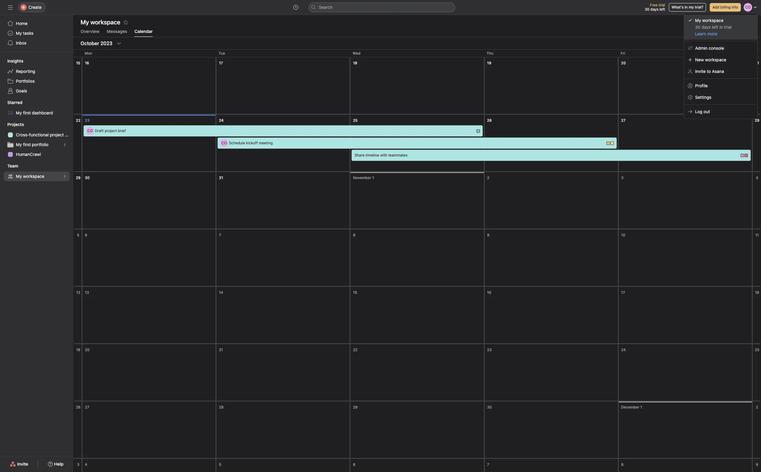 Task type: describe. For each thing, give the bounding box(es) containing it.
messages button
[[107, 29, 127, 37]]

settings
[[695, 95, 712, 100]]

0 vertical spatial 9
[[487, 233, 490, 238]]

home
[[16, 21, 28, 26]]

cross-functional project plan link
[[4, 130, 73, 140]]

see details, my workspace image
[[63, 175, 67, 178]]

left for my workspace
[[712, 24, 719, 30]]

1 horizontal spatial 3
[[621, 176, 624, 180]]

left for free trial
[[660, 7, 665, 12]]

projects button
[[0, 122, 24, 128]]

1 vertical spatial 20
[[85, 348, 90, 352]]

1 vertical spatial 18
[[755, 290, 759, 295]]

admin console
[[695, 46, 724, 51]]

calendar button
[[135, 29, 153, 37]]

0 vertical spatial 21
[[755, 61, 759, 65]]

history image
[[293, 5, 298, 10]]

my for my tasks
[[16, 31, 22, 36]]

kickoff
[[246, 141, 258, 145]]

co down add billing info button
[[725, 24, 730, 28]]

new workspace
[[695, 57, 727, 62]]

1 vertical spatial 7
[[487, 463, 489, 467]]

1 horizontal spatial 5
[[219, 463, 221, 467]]

my tasks link
[[4, 28, 70, 38]]

0 vertical spatial 25
[[353, 118, 358, 123]]

1 horizontal spatial 23
[[487, 348, 492, 352]]

goals link
[[4, 86, 70, 96]]

days for trial
[[651, 7, 659, 12]]

messages
[[107, 29, 127, 34]]

1 vertical spatial 27
[[85, 405, 89, 410]]

december 1
[[621, 405, 642, 410]]

share
[[355, 153, 365, 158]]

10
[[621, 233, 626, 238]]

december
[[621, 405, 640, 410]]

humancrawl link
[[4, 150, 70, 159]]

1 vertical spatial 25
[[755, 348, 760, 352]]

30 inside free trial 30 days left
[[645, 7, 650, 12]]

tue
[[219, 51, 225, 56]]

0 vertical spatial 19
[[487, 61, 491, 65]]

portfolios
[[16, 78, 35, 84]]

11
[[756, 233, 759, 238]]

0 vertical spatial 29
[[76, 176, 81, 180]]

global element
[[0, 15, 73, 52]]

add billing info
[[713, 5, 738, 9]]

to
[[707, 69, 711, 74]]

0 horizontal spatial 22
[[76, 118, 80, 123]]

admin console link
[[684, 42, 758, 54]]

mon
[[85, 51, 92, 56]]

0 horizontal spatial 6
[[85, 233, 87, 238]]

0 horizontal spatial 21
[[219, 348, 223, 352]]

1 vertical spatial 6
[[353, 463, 356, 467]]

co inside dropdown button
[[745, 5, 751, 9]]

overview
[[81, 29, 100, 34]]

my for my workspace 30 days left in trial learn more
[[695, 18, 701, 23]]

1 vertical spatial 2
[[756, 405, 758, 410]]

meeting
[[259, 141, 273, 145]]

1 horizontal spatial 22
[[353, 348, 358, 352]]

goals
[[16, 88, 27, 93]]

teams element
[[0, 161, 73, 183]]

in inside button
[[685, 5, 688, 9]]

log
[[695, 109, 703, 114]]

search button
[[309, 2, 455, 12]]

projects element
[[0, 119, 73, 161]]

pick month image
[[117, 41, 122, 46]]

create
[[28, 5, 42, 10]]

add
[[713, 5, 720, 9]]

cross-functional project plan
[[16, 132, 73, 137]]

trial inside my workspace 30 days left in trial learn more
[[724, 24, 732, 30]]

1 horizontal spatial 27
[[621, 118, 626, 123]]

help
[[54, 462, 63, 467]]

0 vertical spatial 8
[[353, 233, 356, 238]]

0 vertical spatial 20
[[621, 61, 626, 65]]

cross-
[[16, 132, 29, 137]]

what's in my trial?
[[672, 5, 704, 9]]

draft project brief
[[95, 129, 126, 133]]

starred element
[[0, 97, 73, 119]]

1 vertical spatial 4
[[85, 463, 87, 467]]

today button
[[704, 39, 720, 48]]

1 vertical spatial 26
[[76, 405, 81, 410]]

today
[[707, 41, 717, 46]]

1 vertical spatial 19
[[76, 348, 80, 352]]

info
[[732, 5, 738, 9]]

1 vertical spatial 16
[[487, 290, 491, 295]]

first for portfolio
[[23, 142, 31, 147]]

schedule
[[229, 141, 245, 145]]

admin
[[695, 46, 708, 51]]

insights button
[[0, 58, 23, 64]]

0 vertical spatial 26
[[487, 118, 492, 123]]

13
[[85, 290, 89, 295]]

home link
[[4, 19, 70, 28]]

invite for invite to asana
[[695, 69, 706, 74]]

create button
[[18, 2, 45, 12]]

hide sidebar image
[[8, 5, 13, 10]]

my for my first portfolio
[[16, 142, 22, 147]]

plan
[[65, 132, 73, 137]]

my first portfolio
[[16, 142, 48, 147]]

with
[[380, 153, 387, 158]]

team
[[7, 163, 18, 169]]

starred
[[7, 100, 22, 105]]

reporting
[[16, 69, 35, 74]]

my first portfolio link
[[4, 140, 70, 150]]

1 vertical spatial 15
[[353, 290, 357, 295]]

brief
[[118, 129, 126, 133]]

november
[[353, 176, 371, 180]]

new
[[695, 57, 704, 62]]

trial?
[[695, 5, 704, 9]]

out
[[704, 109, 710, 114]]

0 horizontal spatial 17
[[219, 61, 223, 65]]

schedule kickoff meeting
[[229, 141, 273, 145]]

workspace for my workspace
[[23, 174, 44, 179]]

help button
[[44, 459, 67, 470]]

my for my workspace
[[16, 174, 22, 179]]

wed
[[353, 51, 361, 56]]

0 horizontal spatial 16
[[85, 61, 89, 65]]

insights
[[7, 58, 23, 64]]

my
[[689, 5, 694, 9]]

days for workspace
[[702, 24, 711, 30]]

overview button
[[81, 29, 100, 37]]

my first dashboard link
[[4, 108, 70, 118]]

portfolios link
[[4, 76, 70, 86]]

billing
[[721, 5, 731, 9]]

fri
[[621, 51, 625, 56]]



Task type: vqa. For each thing, say whether or not it's contained in the screenshot.
22 days left in trial
no



Task type: locate. For each thing, give the bounding box(es) containing it.
1 horizontal spatial 7
[[487, 463, 489, 467]]

my down cross-
[[16, 142, 22, 147]]

0 vertical spatial invite
[[695, 69, 706, 74]]

1 horizontal spatial 15
[[353, 290, 357, 295]]

starred button
[[0, 100, 22, 106]]

0 vertical spatial trial
[[659, 3, 665, 7]]

0 vertical spatial in
[[685, 5, 688, 9]]

1 horizontal spatial 9
[[756, 463, 759, 467]]

reporting link
[[4, 67, 70, 76]]

workspace down the console
[[705, 57, 727, 62]]

thu
[[487, 51, 494, 56]]

inbox
[[16, 40, 27, 46]]

insights element
[[0, 56, 73, 97]]

tasks
[[23, 31, 33, 36]]

see details, my first portfolio image
[[63, 143, 67, 147]]

trial right free at the top of the page
[[659, 3, 665, 7]]

0 horizontal spatial 28
[[219, 405, 224, 410]]

days inside my workspace 30 days left in trial learn more
[[702, 24, 711, 30]]

inbox link
[[4, 38, 70, 48]]

0 vertical spatial 15
[[76, 61, 80, 65]]

0 horizontal spatial 23
[[85, 118, 90, 123]]

0 vertical spatial 23
[[85, 118, 90, 123]]

my down starred
[[16, 110, 22, 115]]

projects
[[7, 122, 24, 127]]

1 vertical spatial 28
[[219, 405, 224, 410]]

radio item containing my workspace
[[684, 15, 758, 40]]

search
[[319, 5, 333, 10]]

0 vertical spatial 1
[[372, 176, 374, 180]]

invite to asana
[[695, 69, 724, 74]]

1 horizontal spatial 28
[[755, 118, 760, 123]]

1 vertical spatial left
[[712, 24, 719, 30]]

1 horizontal spatial 2
[[756, 405, 758, 410]]

1 vertical spatial workspace
[[705, 57, 727, 62]]

27
[[621, 118, 626, 123], [85, 405, 89, 410]]

console
[[709, 46, 724, 51]]

0 horizontal spatial 4
[[85, 463, 87, 467]]

1 vertical spatial 24
[[621, 348, 626, 352]]

1 vertical spatial 3
[[77, 463, 79, 467]]

14
[[219, 290, 223, 295]]

trial inside free trial 30 days left
[[659, 3, 665, 7]]

0 vertical spatial 5
[[77, 233, 79, 238]]

0 vertical spatial days
[[651, 7, 659, 12]]

0 horizontal spatial trial
[[659, 3, 665, 7]]

team button
[[0, 163, 18, 169]]

invite button
[[6, 459, 32, 470]]

1 horizontal spatial 26
[[487, 118, 492, 123]]

add to starred image
[[123, 20, 128, 25]]

days left what's
[[651, 7, 659, 12]]

my inside my workspace 30 days left in trial learn more
[[695, 18, 701, 23]]

16
[[85, 61, 89, 65], [487, 290, 491, 295]]

1 horizontal spatial 6
[[353, 463, 356, 467]]

1 horizontal spatial days
[[702, 24, 711, 30]]

0 horizontal spatial 24
[[219, 118, 224, 123]]

1
[[372, 176, 374, 180], [641, 405, 642, 410]]

1 vertical spatial in
[[720, 24, 723, 30]]

0 horizontal spatial 9
[[487, 233, 490, 238]]

off
[[746, 41, 751, 46]]

radio item
[[684, 15, 758, 40]]

my inside teams element
[[16, 174, 22, 179]]

my workspace 30 days left in trial learn more
[[695, 18, 732, 36]]

free
[[650, 3, 658, 7]]

1 vertical spatial 17
[[621, 290, 625, 295]]

my inside "link"
[[16, 31, 22, 36]]

first up humancrawl
[[23, 142, 31, 147]]

1 first from the top
[[23, 110, 31, 115]]

1 horizontal spatial in
[[720, 24, 723, 30]]

3
[[621, 176, 624, 180], [77, 463, 79, 467]]

19
[[487, 61, 491, 65], [76, 348, 80, 352]]

12
[[76, 290, 80, 295]]

workspace up more
[[702, 18, 724, 23]]

add billing info button
[[710, 3, 741, 12]]

my workspace
[[81, 19, 120, 26]]

0 horizontal spatial 25
[[353, 118, 358, 123]]

1 vertical spatial days
[[702, 24, 711, 30]]

1 horizontal spatial trial
[[724, 24, 732, 30]]

weekends: off
[[725, 41, 751, 46]]

first for dashboard
[[23, 110, 31, 115]]

1 vertical spatial 5
[[219, 463, 221, 467]]

31
[[219, 176, 223, 180]]

weekends: off button
[[722, 39, 754, 48]]

more
[[708, 31, 718, 36]]

first inside my first dashboard link
[[23, 110, 31, 115]]

dashboard
[[32, 110, 53, 115]]

2 first from the top
[[23, 142, 31, 147]]

0 horizontal spatial days
[[651, 7, 659, 12]]

23
[[85, 118, 90, 123], [487, 348, 492, 352]]

in up today button
[[720, 24, 723, 30]]

trial up weekends:
[[724, 24, 732, 30]]

co right the info
[[745, 5, 751, 9]]

1 horizontal spatial 4
[[756, 176, 759, 180]]

invite for invite
[[17, 462, 28, 467]]

0 horizontal spatial 7
[[219, 233, 221, 238]]

first left dashboard
[[23, 110, 31, 115]]

1 vertical spatial 8
[[621, 463, 624, 467]]

0 horizontal spatial project
[[50, 132, 64, 137]]

in
[[685, 5, 688, 9], [720, 24, 723, 30]]

functional
[[29, 132, 49, 137]]

first inside "my first portfolio" link
[[23, 142, 31, 147]]

1 horizontal spatial left
[[712, 24, 719, 30]]

6
[[85, 233, 87, 238], [353, 463, 356, 467]]

0 vertical spatial 24
[[219, 118, 224, 123]]

0 horizontal spatial 2
[[487, 176, 490, 180]]

days up learn more button
[[702, 24, 711, 30]]

my down team
[[16, 174, 22, 179]]

my left tasks
[[16, 31, 22, 36]]

my inside projects element
[[16, 142, 22, 147]]

0 horizontal spatial in
[[685, 5, 688, 9]]

left right free at the top of the page
[[660, 7, 665, 12]]

0 vertical spatial 3
[[621, 176, 624, 180]]

1 vertical spatial 9
[[756, 463, 759, 467]]

0 vertical spatial left
[[660, 7, 665, 12]]

1 right november
[[372, 176, 374, 180]]

co left draft
[[87, 129, 93, 133]]

workspace down humancrawl link
[[23, 174, 44, 179]]

9
[[487, 233, 490, 238], [756, 463, 759, 467]]

1 horizontal spatial 20
[[621, 61, 626, 65]]

0 horizontal spatial 27
[[85, 405, 89, 410]]

invite inside button
[[17, 462, 28, 467]]

2 vertical spatial workspace
[[23, 174, 44, 179]]

trial
[[659, 3, 665, 7], [724, 24, 732, 30]]

teammates
[[389, 153, 408, 158]]

workspace inside my workspace 30 days left in trial learn more
[[702, 18, 724, 23]]

project left brief
[[105, 129, 117, 133]]

1 vertical spatial 29
[[353, 405, 358, 410]]

1 horizontal spatial 29
[[353, 405, 358, 410]]

0 horizontal spatial invite
[[17, 462, 28, 467]]

days inside free trial 30 days left
[[651, 7, 659, 12]]

0 horizontal spatial 19
[[76, 348, 80, 352]]

workspace for my workspace 30 days left in trial learn more
[[702, 18, 724, 23]]

asana
[[712, 69, 724, 74]]

1 for november 1
[[372, 176, 374, 180]]

timeline
[[366, 153, 379, 158]]

my workspace link
[[4, 172, 70, 181]]

0 vertical spatial 2
[[487, 176, 490, 180]]

days
[[651, 7, 659, 12], [702, 24, 711, 30]]

0 vertical spatial 6
[[85, 233, 87, 238]]

humancrawl
[[16, 152, 41, 157]]

30
[[645, 7, 650, 12], [695, 24, 701, 30], [85, 176, 90, 180], [487, 405, 492, 410]]

november 1
[[353, 176, 374, 180]]

calendar
[[135, 29, 153, 34]]

co
[[745, 5, 751, 9], [725, 24, 730, 28], [87, 129, 93, 133], [221, 141, 227, 145]]

0 horizontal spatial 15
[[76, 61, 80, 65]]

my first dashboard
[[16, 110, 53, 115]]

my for my first dashboard
[[16, 110, 22, 115]]

weekends:
[[725, 41, 745, 46]]

project inside 'link'
[[50, 132, 64, 137]]

1 horizontal spatial 8
[[621, 463, 624, 467]]

left up more
[[712, 24, 719, 30]]

1 for december 1
[[641, 405, 642, 410]]

21
[[755, 61, 759, 65], [219, 348, 223, 352]]

left inside free trial 30 days left
[[660, 7, 665, 12]]

0 horizontal spatial 26
[[76, 405, 81, 410]]

1 horizontal spatial invite
[[695, 69, 706, 74]]

1 vertical spatial invite
[[17, 462, 28, 467]]

free trial 30 days left
[[645, 3, 665, 12]]

0 horizontal spatial 5
[[77, 233, 79, 238]]

workspace
[[702, 18, 724, 23], [705, 57, 727, 62], [23, 174, 44, 179]]

0 vertical spatial 27
[[621, 118, 626, 123]]

1 horizontal spatial 18
[[755, 290, 759, 295]]

20
[[621, 61, 626, 65], [85, 348, 90, 352]]

project left plan
[[50, 132, 64, 137]]

30 inside my workspace 30 days left in trial learn more
[[695, 24, 701, 30]]

1 vertical spatial 23
[[487, 348, 492, 352]]

what's
[[672, 5, 684, 9]]

0 horizontal spatial 1
[[372, 176, 374, 180]]

left inside my workspace 30 days left in trial learn more
[[712, 24, 719, 30]]

my workspace
[[16, 174, 44, 179]]

share timeline with teammates
[[355, 153, 408, 158]]

29
[[76, 176, 81, 180], [353, 405, 358, 410]]

portfolio
[[32, 142, 48, 147]]

log out
[[695, 109, 710, 114]]

search list box
[[309, 2, 455, 12]]

draft
[[95, 129, 104, 133]]

my inside 'starred' element
[[16, 110, 22, 115]]

1 horizontal spatial 25
[[755, 348, 760, 352]]

co left schedule
[[221, 141, 227, 145]]

18
[[353, 61, 357, 65], [755, 290, 759, 295]]

1 vertical spatial 1
[[641, 405, 642, 410]]

0 horizontal spatial 8
[[353, 233, 356, 238]]

learn more button
[[695, 31, 718, 36]]

1 horizontal spatial 17
[[621, 290, 625, 295]]

7
[[219, 233, 221, 238], [487, 463, 489, 467]]

what's in my trial? button
[[669, 3, 706, 12]]

1 horizontal spatial 16
[[487, 290, 491, 295]]

0 vertical spatial 7
[[219, 233, 221, 238]]

1 horizontal spatial 21
[[755, 61, 759, 65]]

1 horizontal spatial 1
[[641, 405, 642, 410]]

october 2023
[[81, 41, 112, 46]]

profile
[[695, 83, 708, 88]]

in inside my workspace 30 days left in trial learn more
[[720, 24, 723, 30]]

1 horizontal spatial project
[[105, 129, 117, 133]]

0 horizontal spatial 18
[[353, 61, 357, 65]]

my down trial?
[[695, 18, 701, 23]]

0 vertical spatial 18
[[353, 61, 357, 65]]

workspace inside teams element
[[23, 174, 44, 179]]

learn
[[695, 31, 706, 36]]

0 vertical spatial first
[[23, 110, 31, 115]]

1 right december
[[641, 405, 642, 410]]

1 horizontal spatial 19
[[487, 61, 491, 65]]

1 vertical spatial 21
[[219, 348, 223, 352]]

in left "my"
[[685, 5, 688, 9]]

co button
[[744, 2, 758, 13]]

26
[[487, 118, 492, 123], [76, 405, 81, 410]]

workspace for new workspace
[[705, 57, 727, 62]]

22
[[76, 118, 80, 123], [353, 348, 358, 352]]



